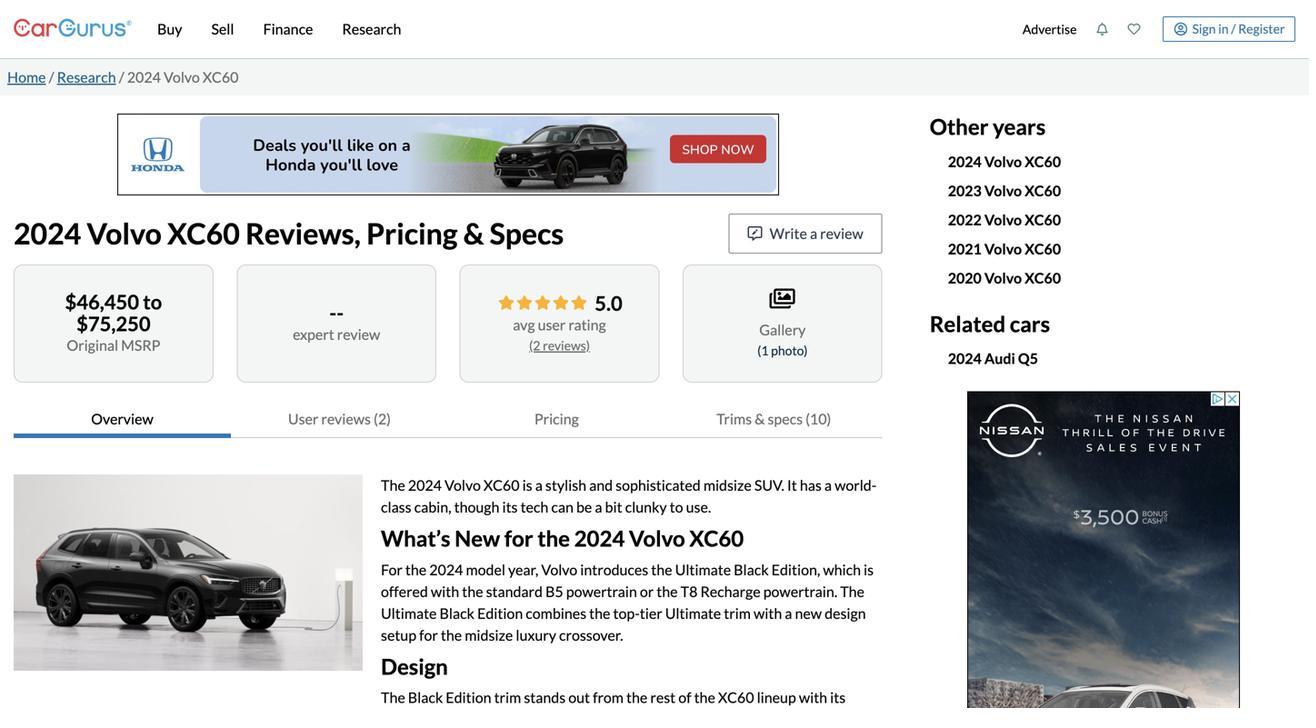 Task type: locate. For each thing, give the bounding box(es) containing it.
of
[[678, 689, 691, 707]]

trim inside for the 2024 model year, volvo introduces the ultimate black edition, which is offered with the standard b5 powertrain or the t8 recharge powertrain. the ultimate black edition combines the top-tier ultimate trim with a new design setup for the midsize luxury crossover.
[[724, 604, 751, 622]]

1 vertical spatial black
[[440, 604, 475, 622]]

0 vertical spatial &
[[463, 216, 484, 251]]

open notifications image
[[1096, 23, 1109, 35]]

1 horizontal spatial to
[[670, 498, 683, 516]]

user icon image
[[1174, 22, 1188, 36]]

is inside the 2024 volvo xc60 is a stylish and sophisticated midsize suv. it has a world- class cabin, though its tech can be a bit clunky to use.
[[522, 476, 532, 494]]

volvo down clunky
[[629, 526, 685, 551]]

for inside for the 2024 model year, volvo introduces the ultimate black edition, which is offered with the standard b5 powertrain or the t8 recharge powertrain. the ultimate black edition combines the top-tier ultimate trim with a new design setup for the midsize luxury crossover.
[[419, 626, 438, 644]]

the up the class
[[381, 476, 405, 494]]

tab list
[[14, 401, 883, 438]]

write
[[770, 225, 807, 242]]

stands
[[524, 689, 566, 707]]

1 vertical spatial for
[[419, 626, 438, 644]]

2024 left model
[[429, 561, 463, 579]]

the inside for the 2024 model year, volvo introduces the ultimate black edition, which is offered with the standard b5 powertrain or the t8 recharge powertrain. the ultimate black edition combines the top-tier ultimate trim with a new design setup for the midsize luxury crossover.
[[840, 583, 865, 600]]

0 vertical spatial with
[[431, 583, 459, 600]]

2024 up cabin,
[[408, 476, 442, 494]]

0 vertical spatial midsize
[[704, 476, 752, 494]]

pricing
[[366, 216, 458, 251], [534, 410, 579, 428]]

is inside for the 2024 model year, volvo introduces the ultimate black edition, which is offered with the standard b5 powertrain or the t8 recharge powertrain. the ultimate black edition combines the top-tier ultimate trim with a new design setup for the midsize luxury crossover.
[[864, 561, 874, 579]]

0 vertical spatial for
[[504, 526, 533, 551]]

a right be
[[595, 498, 602, 516]]

the
[[538, 526, 570, 551], [405, 561, 427, 579], [651, 561, 672, 579], [462, 583, 483, 600], [657, 583, 678, 600], [589, 604, 611, 622], [441, 626, 462, 644], [627, 689, 648, 707], [694, 689, 715, 707]]

for up year,
[[504, 526, 533, 551]]

menu bar
[[132, 0, 1013, 58]]

a left new
[[785, 604, 792, 622]]

0 horizontal spatial /
[[49, 68, 54, 86]]

- down the reviews,
[[337, 301, 344, 325]]

bit
[[605, 498, 622, 516]]

the left rest
[[627, 689, 648, 707]]

the up or
[[651, 561, 672, 579]]

and
[[589, 476, 613, 494]]

recharge
[[701, 583, 761, 600]]

0 horizontal spatial pricing
[[366, 216, 458, 251]]

& inside tab
[[755, 410, 765, 428]]

0 vertical spatial review
[[820, 225, 864, 242]]

its
[[502, 498, 518, 516], [830, 689, 846, 707]]

1 vertical spatial edition
[[446, 689, 491, 707]]

1 vertical spatial is
[[864, 561, 874, 579]]

menu
[[1013, 4, 1296, 55]]

1 vertical spatial midsize
[[465, 626, 513, 644]]

a inside write a review button
[[810, 225, 817, 242]]

1 horizontal spatial with
[[754, 604, 782, 622]]

to up msrp
[[143, 290, 162, 314]]

review right write
[[820, 225, 864, 242]]

trim down the recharge
[[724, 604, 751, 622]]

research down cargurus logo homepage link
[[57, 68, 116, 86]]

review right expert on the top of page
[[337, 326, 380, 343]]

a right write
[[810, 225, 817, 242]]

-- expert review
[[293, 301, 380, 343]]

2 horizontal spatial /
[[1231, 21, 1236, 36]]

0 horizontal spatial midsize
[[465, 626, 513, 644]]

volvo inside for the 2024 model year, volvo introduces the ultimate black edition, which is offered with the standard b5 powertrain or the t8 recharge powertrain. the ultimate black edition combines the top-tier ultimate trim with a new design setup for the midsize luxury crossover.
[[541, 561, 578, 579]]

volvo inside the 2024 volvo xc60 is a stylish and sophisticated midsize suv. it has a world- class cabin, though its tech can be a bit clunky to use.
[[445, 476, 481, 494]]

advertise
[[1023, 21, 1077, 37]]

1 vertical spatial review
[[337, 326, 380, 343]]

ultimate
[[675, 561, 731, 579], [381, 604, 437, 622], [665, 604, 721, 622]]

sell
[[211, 20, 234, 38]]

sell button
[[197, 0, 249, 58]]

cargurus logo homepage link image
[[14, 3, 132, 55]]

msrp
[[121, 336, 160, 354]]

/ right research 'link'
[[119, 68, 124, 86]]

with down powertrain.
[[754, 604, 782, 622]]

setup
[[381, 626, 416, 644]]

the 2024 volvo xc60 is a stylish and sophisticated midsize suv. it has a world- class cabin, though its tech can be a bit clunky to use.
[[381, 476, 877, 516]]

the
[[381, 476, 405, 494], [840, 583, 865, 600], [381, 689, 405, 707]]

pricing tab
[[448, 401, 665, 438]]

2024 volvo xc60
[[948, 153, 1061, 170]]

1 vertical spatial its
[[830, 689, 846, 707]]

its inside the black edition trim stands out from the rest of the xc60 lineup with its
[[830, 689, 846, 707]]

1 horizontal spatial /
[[119, 68, 124, 86]]

0 horizontal spatial to
[[143, 290, 162, 314]]

1 vertical spatial trim
[[494, 689, 521, 707]]

is right which
[[864, 561, 874, 579]]

research inside dropdown button
[[342, 20, 401, 38]]

0 vertical spatial its
[[502, 498, 518, 516]]

1 horizontal spatial for
[[504, 526, 533, 551]]

1 horizontal spatial midsize
[[704, 476, 752, 494]]

midsize inside the 2024 volvo xc60 is a stylish and sophisticated midsize suv. it has a world- class cabin, though its tech can be a bit clunky to use.
[[704, 476, 752, 494]]

1 horizontal spatial review
[[820, 225, 864, 242]]

lineup
[[757, 689, 796, 707]]

edition down standard
[[477, 604, 523, 622]]

0 horizontal spatial trim
[[494, 689, 521, 707]]

0 horizontal spatial advertisement region
[[117, 114, 779, 195]]

with
[[431, 583, 459, 600], [754, 604, 782, 622], [799, 689, 828, 707]]

1 horizontal spatial is
[[864, 561, 874, 579]]

other
[[930, 114, 989, 140]]

menu bar containing buy
[[132, 0, 1013, 58]]

/
[[1231, 21, 1236, 36], [49, 68, 54, 86], [119, 68, 124, 86]]

2 horizontal spatial with
[[799, 689, 828, 707]]

advertise link
[[1013, 4, 1086, 55]]

xc60 inside the black edition trim stands out from the rest of the xc60 lineup with its
[[718, 689, 754, 707]]

the up design on the bottom right of page
[[840, 583, 865, 600]]

buy button
[[143, 0, 197, 58]]

1 vertical spatial research
[[57, 68, 116, 86]]

expert
[[293, 326, 334, 343]]

edition down "design"
[[446, 689, 491, 707]]

2021 volvo xc60
[[948, 240, 1061, 258]]

1 horizontal spatial its
[[830, 689, 846, 707]]

ultimate down offered
[[381, 604, 437, 622]]

2024 inside the 2024 volvo xc60 is a stylish and sophisticated midsize suv. it has a world- class cabin, though its tech can be a bit clunky to use.
[[408, 476, 442, 494]]

/ right home
[[49, 68, 54, 86]]

1 horizontal spatial pricing
[[534, 410, 579, 428]]

- up expert on the top of page
[[329, 301, 337, 325]]

1 vertical spatial to
[[670, 498, 683, 516]]

1 vertical spatial pricing
[[534, 410, 579, 428]]

research button
[[328, 0, 416, 58]]

1 vertical spatial with
[[754, 604, 782, 622]]

1 vertical spatial &
[[755, 410, 765, 428]]

related cars
[[930, 311, 1050, 337]]

1 horizontal spatial advertisement region
[[967, 392, 1240, 708]]

its left the tech
[[502, 498, 518, 516]]

0 vertical spatial research
[[342, 20, 401, 38]]

volvo up b5
[[541, 561, 578, 579]]

2020 volvo xc60
[[948, 269, 1061, 287]]

0 horizontal spatial review
[[337, 326, 380, 343]]

is up the tech
[[522, 476, 532, 494]]

midsize left luxury
[[465, 626, 513, 644]]

0 vertical spatial edition
[[477, 604, 523, 622]]

to
[[143, 290, 162, 314], [670, 498, 683, 516]]

advertisement region
[[117, 114, 779, 195], [967, 392, 1240, 708]]

1 horizontal spatial research
[[342, 20, 401, 38]]

a inside for the 2024 model year, volvo introduces the ultimate black edition, which is offered with the standard b5 powertrain or the t8 recharge powertrain. the ultimate black edition combines the top-tier ultimate trim with a new design setup for the midsize luxury crossover.
[[785, 604, 792, 622]]

0 horizontal spatial for
[[419, 626, 438, 644]]

use.
[[686, 498, 711, 516]]

1 horizontal spatial trim
[[724, 604, 751, 622]]

2 vertical spatial with
[[799, 689, 828, 707]]

black
[[734, 561, 769, 579], [440, 604, 475, 622], [408, 689, 443, 707]]

trim inside the black edition trim stands out from the rest of the xc60 lineup with its
[[494, 689, 521, 707]]

with right lineup
[[799, 689, 828, 707]]

black down model
[[440, 604, 475, 622]]

(10)
[[806, 410, 831, 428]]

finance button
[[249, 0, 328, 58]]

the inside the 2024 volvo xc60 is a stylish and sophisticated midsize suv. it has a world- class cabin, though its tech can be a bit clunky to use.
[[381, 476, 405, 494]]

the inside the black edition trim stands out from the rest of the xc60 lineup with its
[[381, 689, 405, 707]]

reviews,
[[245, 216, 361, 251]]

class
[[381, 498, 412, 516]]

0 vertical spatial to
[[143, 290, 162, 314]]

buy
[[157, 20, 182, 38]]

0 horizontal spatial with
[[431, 583, 459, 600]]

a
[[810, 225, 817, 242], [535, 476, 543, 494], [825, 476, 832, 494], [595, 498, 602, 516], [785, 604, 792, 622]]

0 vertical spatial the
[[381, 476, 405, 494]]

with inside the black edition trim stands out from the rest of the xc60 lineup with its
[[799, 689, 828, 707]]

is
[[522, 476, 532, 494], [864, 561, 874, 579]]

the down powertrain
[[589, 604, 611, 622]]

tier
[[640, 604, 663, 622]]

trim left stands
[[494, 689, 521, 707]]

what's
[[381, 526, 451, 551]]

years
[[993, 114, 1046, 140]]

its inside the 2024 volvo xc60 is a stylish and sophisticated midsize suv. it has a world- class cabin, though its tech can be a bit clunky to use.
[[502, 498, 518, 516]]

0 vertical spatial advertisement region
[[117, 114, 779, 195]]

the down the can
[[538, 526, 570, 551]]

to left use.
[[670, 498, 683, 516]]

for right setup
[[419, 626, 438, 644]]

2 vertical spatial the
[[381, 689, 405, 707]]

black up the recharge
[[734, 561, 769, 579]]

1 horizontal spatial &
[[755, 410, 765, 428]]

/ right in
[[1231, 21, 1236, 36]]

black down "design"
[[408, 689, 443, 707]]

world-
[[835, 476, 877, 494]]

the down "design"
[[381, 689, 405, 707]]

(2)
[[374, 410, 391, 428]]

stylish
[[545, 476, 587, 494]]

0 vertical spatial is
[[522, 476, 532, 494]]

edition inside for the 2024 model year, volvo introduces the ultimate black edition, which is offered with the standard b5 powertrain or the t8 recharge powertrain. the ultimate black edition combines the top-tier ultimate trim with a new design setup for the midsize luxury crossover.
[[477, 604, 523, 622]]

cargurus logo homepage link link
[[14, 3, 132, 55]]

its right lineup
[[830, 689, 846, 707]]

volvo down buy dropdown button
[[164, 68, 200, 86]]

tab list containing overview
[[14, 401, 883, 438]]

midsize up use.
[[704, 476, 752, 494]]

offered
[[381, 583, 428, 600]]

with right offered
[[431, 583, 459, 600]]

research right the finance
[[342, 20, 401, 38]]

0 vertical spatial trim
[[724, 604, 751, 622]]

1 vertical spatial the
[[840, 583, 865, 600]]

be
[[576, 498, 592, 516]]

2024
[[127, 68, 161, 86], [948, 153, 982, 170], [14, 216, 81, 251], [948, 350, 982, 367], [408, 476, 442, 494], [574, 526, 625, 551], [429, 561, 463, 579]]

images image
[[770, 287, 795, 310]]

2023 volvo xc60
[[948, 182, 1061, 199]]

menu containing sign in / register
[[1013, 4, 1296, 55]]

0 horizontal spatial is
[[522, 476, 532, 494]]

the for the black edition trim stands out from the rest of the xc60 lineup with its
[[381, 689, 405, 707]]

volvo up 2020 volvo xc60 at the right top
[[985, 240, 1022, 258]]

design
[[381, 654, 448, 680]]

2 - from the left
[[337, 301, 344, 325]]

volvo up "though"
[[445, 476, 481, 494]]

out
[[568, 689, 590, 707]]

review
[[820, 225, 864, 242], [337, 326, 380, 343]]

2 vertical spatial black
[[408, 689, 443, 707]]

0 horizontal spatial its
[[502, 498, 518, 516]]

2021 volvo xc60 link
[[948, 240, 1061, 258]]



Task type: describe. For each thing, give the bounding box(es) containing it.
review inside button
[[820, 225, 864, 242]]

2024 volvo xc60 reviews, pricing & specs
[[14, 216, 564, 251]]

1 vertical spatial advertisement region
[[967, 392, 1240, 708]]

combines
[[526, 604, 587, 622]]

to inside $46,450 to $75,250 original msrp
[[143, 290, 162, 314]]

edition,
[[772, 561, 820, 579]]

standard
[[486, 583, 543, 600]]

home link
[[7, 68, 46, 86]]

midsize inside for the 2024 model year, volvo introduces the ultimate black edition, which is offered with the standard b5 powertrain or the t8 recharge powertrain. the ultimate black edition combines the top-tier ultimate trim with a new design setup for the midsize luxury crossover.
[[465, 626, 513, 644]]

the right for at the bottom of the page
[[405, 561, 427, 579]]

original
[[67, 336, 118, 354]]

saved cars image
[[1128, 23, 1141, 35]]

powertrain
[[566, 583, 637, 600]]

design
[[825, 604, 866, 622]]

the right the of
[[694, 689, 715, 707]]

volvo up $46,450
[[87, 216, 162, 251]]

0 horizontal spatial &
[[463, 216, 484, 251]]

reviews)
[[543, 338, 590, 353]]

a right has
[[825, 476, 832, 494]]

volvo up 2021 volvo xc60
[[985, 211, 1022, 228]]

specs
[[768, 410, 803, 428]]

review inside -- expert review
[[337, 326, 380, 343]]

suv.
[[755, 476, 785, 494]]

which
[[823, 561, 861, 579]]

the up "design"
[[441, 626, 462, 644]]

to inside the 2024 volvo xc60 is a stylish and sophisticated midsize suv. it has a world- class cabin, though its tech can be a bit clunky to use.
[[670, 498, 683, 516]]

ultimate down t8
[[665, 604, 721, 622]]

register
[[1239, 21, 1285, 36]]

(1
[[758, 343, 769, 358]]

year,
[[508, 561, 539, 579]]

user
[[288, 410, 319, 428]]

0 horizontal spatial research
[[57, 68, 116, 86]]

what's new for the 2024 volvo xc60
[[381, 526, 744, 551]]

a up the tech
[[535, 476, 543, 494]]

trims & specs (10) tab
[[665, 401, 883, 438]]

sign in / register menu item
[[1150, 16, 1296, 42]]

sign in / register
[[1192, 21, 1285, 36]]

2024 down the bit on the bottom
[[574, 526, 625, 551]]

volvo down the 2024 volvo xc60
[[985, 182, 1022, 199]]

it
[[787, 476, 797, 494]]

top-
[[613, 604, 640, 622]]

2022 volvo xc60 link
[[948, 211, 1061, 228]]

or
[[640, 583, 654, 600]]

user
[[538, 316, 566, 334]]

specs
[[490, 216, 564, 251]]

volvo up "2023 volvo xc60" link at the right top of the page
[[985, 153, 1022, 170]]

gallery
[[759, 321, 806, 339]]

b5
[[546, 583, 563, 600]]

2023
[[948, 182, 982, 199]]

2024 audi q5 link
[[948, 350, 1038, 367]]

2020
[[948, 269, 982, 287]]

overview
[[91, 410, 153, 428]]

cabin,
[[414, 498, 452, 516]]

write a review
[[770, 225, 864, 242]]

(2 reviews) link
[[529, 338, 590, 353]]

/ inside sign in / register link
[[1231, 21, 1236, 36]]

5.0
[[595, 291, 623, 315]]

xc60 inside the 2024 volvo xc60 is a stylish and sophisticated midsize suv. it has a world- class cabin, though its tech can be a bit clunky to use.
[[484, 476, 520, 494]]

audi
[[985, 350, 1016, 367]]

cars
[[1010, 311, 1050, 337]]

introduces
[[580, 561, 649, 579]]

overview tab
[[14, 401, 231, 438]]

2022
[[948, 211, 982, 228]]

2024 volvo xc60 link
[[948, 153, 1061, 170]]

(2
[[529, 338, 540, 353]]

tech
[[521, 498, 549, 516]]

2023 volvo xc60 link
[[948, 182, 1061, 199]]

luxury
[[516, 626, 556, 644]]

though
[[454, 498, 500, 516]]

2024 inside for the 2024 model year, volvo introduces the ultimate black edition, which is offered with the standard b5 powertrain or the t8 recharge powertrain. the ultimate black edition combines the top-tier ultimate trim with a new design setup for the midsize luxury crossover.
[[429, 561, 463, 579]]

powertrain.
[[764, 583, 838, 600]]

from
[[593, 689, 624, 707]]

2024 down related
[[948, 350, 982, 367]]

2020 volvo xc60 link
[[948, 269, 1061, 287]]

$75,250
[[77, 312, 151, 336]]

0 vertical spatial pricing
[[366, 216, 458, 251]]

pricing inside tab
[[534, 410, 579, 428]]

other years
[[930, 114, 1046, 140]]

rating
[[569, 316, 606, 334]]

2024 audi q5
[[948, 350, 1038, 367]]

volvo down 2021 volvo xc60
[[985, 269, 1022, 287]]

model
[[466, 561, 505, 579]]

crossover.
[[559, 626, 623, 644]]

in
[[1219, 21, 1229, 36]]

2024 up $46,450
[[14, 216, 81, 251]]

gallery (1 photo)
[[758, 321, 808, 358]]

user reviews (2)
[[288, 410, 391, 428]]

avg user rating (2 reviews)
[[513, 316, 606, 353]]

$46,450
[[65, 290, 139, 314]]

ultimate up t8
[[675, 561, 731, 579]]

edition inside the black edition trim stands out from the rest of the xc60 lineup with its
[[446, 689, 491, 707]]

2024 up the 2023
[[948, 153, 982, 170]]

sign
[[1192, 21, 1216, 36]]

research link
[[57, 68, 116, 86]]

home / research / 2024 volvo xc60
[[7, 68, 239, 86]]

2022 volvo xc60
[[948, 211, 1061, 228]]

the for the 2024 volvo xc60 is a stylish and sophisticated midsize suv. it has a world- class cabin, though its tech can be a bit clunky to use.
[[381, 476, 405, 494]]

reviews
[[321, 410, 371, 428]]

1 - from the left
[[329, 301, 337, 325]]

new
[[795, 604, 822, 622]]

$46,450 to $75,250 original msrp
[[65, 290, 162, 354]]

can
[[551, 498, 574, 516]]

black inside the black edition trim stands out from the rest of the xc60 lineup with its
[[408, 689, 443, 707]]

comment alt edit image
[[748, 226, 763, 241]]

image via volvo. 2024 volvo xc60 recharge black edition, front-quarter view. image
[[14, 475, 363, 671]]

2024 down buy dropdown button
[[127, 68, 161, 86]]

the down model
[[462, 583, 483, 600]]

sophisticated
[[616, 476, 701, 494]]

related
[[930, 311, 1006, 337]]

sign in / register link
[[1163, 16, 1296, 42]]

user reviews (2) tab
[[231, 401, 448, 438]]

has
[[800, 476, 822, 494]]

0 vertical spatial black
[[734, 561, 769, 579]]

trims
[[717, 410, 752, 428]]

the black edition trim stands out from the rest of the xc60 lineup with its
[[14, 689, 846, 708]]

for
[[381, 561, 403, 579]]

new
[[455, 526, 500, 551]]

the right or
[[657, 583, 678, 600]]



Task type: vqa. For each thing, say whether or not it's contained in the screenshot.
RELATED CARS
yes



